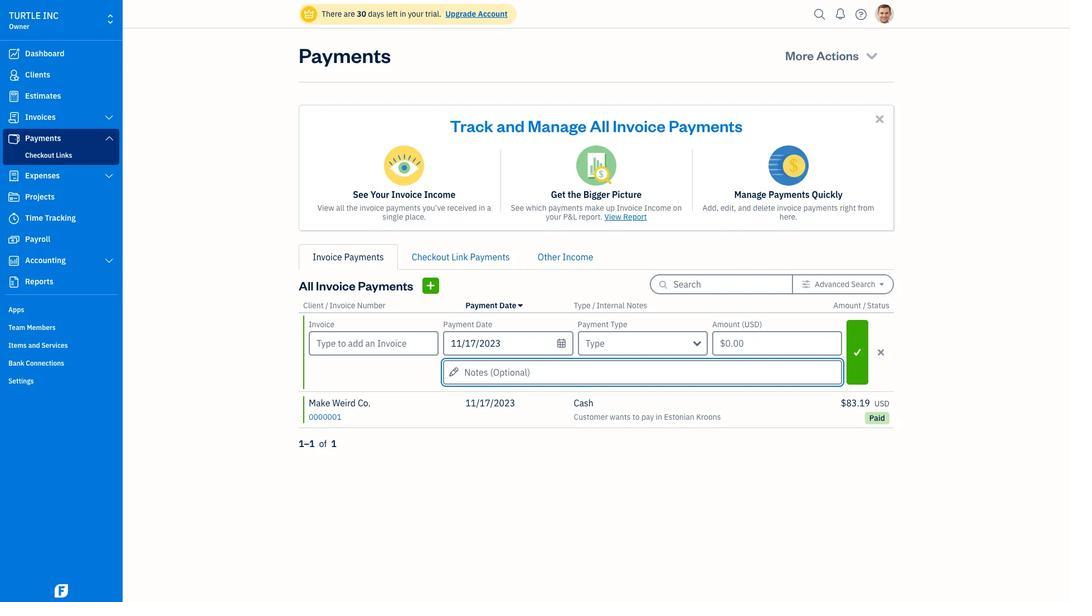 Task type: locate. For each thing, give the bounding box(es) containing it.
close image
[[874, 113, 887, 125]]

chevron large down image inside payments link
[[104, 134, 114, 143]]

/ for status
[[864, 301, 867, 311]]

a
[[487, 203, 491, 213]]

1 vertical spatial checkout
[[412, 252, 450, 263]]

amount down advanced search
[[834, 301, 862, 311]]

see for which
[[511, 203, 524, 213]]

and for services
[[28, 341, 40, 350]]

type up payment type
[[574, 301, 591, 311]]

chevron large down image down payroll link
[[104, 257, 114, 265]]

other income
[[538, 252, 594, 263]]

1 horizontal spatial all
[[590, 115, 610, 136]]

and right track
[[497, 115, 525, 136]]

in inside cash customer wants to pay in estonian kroons
[[656, 412, 663, 422]]

amount (usd)
[[713, 320, 763, 330]]

p&l
[[564, 212, 577, 222]]

in right pay
[[656, 412, 663, 422]]

Amount (USD) text field
[[713, 331, 843, 356]]

0 horizontal spatial checkout
[[25, 151, 54, 160]]

are
[[344, 9, 355, 19]]

0 horizontal spatial /
[[326, 301, 329, 311]]

0 vertical spatial checkout
[[25, 151, 54, 160]]

1 horizontal spatial in
[[479, 203, 485, 213]]

track
[[450, 115, 494, 136]]

1 horizontal spatial view
[[605, 212, 622, 222]]

invoice inside see your invoice income view all the invoice payments you've received in a single place.
[[360, 203, 384, 213]]

2 vertical spatial in
[[656, 412, 663, 422]]

income left on
[[645, 203, 672, 213]]

invoice for your
[[360, 203, 384, 213]]

1 vertical spatial the
[[347, 203, 358, 213]]

Search text field
[[674, 276, 774, 293]]

the
[[568, 189, 582, 200], [347, 203, 358, 213]]

the right "all"
[[347, 203, 358, 213]]

your left trial.
[[408, 9, 424, 19]]

0 vertical spatial all
[[590, 115, 610, 136]]

wants
[[610, 412, 631, 422]]

report.
[[579, 212, 603, 222]]

30
[[357, 9, 366, 19]]

0 vertical spatial and
[[497, 115, 525, 136]]

and
[[497, 115, 525, 136], [738, 203, 752, 213], [28, 341, 40, 350]]

all up client
[[299, 278, 314, 293]]

0 horizontal spatial amount
[[713, 320, 741, 330]]

0 horizontal spatial date
[[476, 320, 493, 330]]

chevron large down image inside accounting link
[[104, 257, 114, 265]]

chart image
[[7, 255, 21, 267]]

checkout up add a new payment icon
[[412, 252, 450, 263]]

advanced
[[815, 279, 850, 289]]

there are 30 days left in your trial. upgrade account
[[322, 9, 508, 19]]

single
[[383, 212, 403, 222]]

/ for invoice
[[326, 301, 329, 311]]

chevron large down image up checkout links link
[[104, 134, 114, 143]]

see inside see your invoice income view all the invoice payments you've received in a single place.
[[353, 189, 369, 200]]

picture
[[612, 189, 642, 200]]

main element
[[0, 0, 151, 602]]

your left p&l
[[546, 212, 562, 222]]

reports
[[25, 277, 54, 287]]

income up you've
[[424, 189, 456, 200]]

0 vertical spatial chevron large down image
[[104, 113, 114, 122]]

and right edit, on the top of page
[[738, 203, 752, 213]]

2 payments from the left
[[549, 203, 583, 213]]

links
[[56, 151, 72, 160]]

2 horizontal spatial and
[[738, 203, 752, 213]]

2 / from the left
[[593, 301, 596, 311]]

chevron large down image down checkout links link
[[104, 172, 114, 181]]

see inside see which payments make up invoice income on your p&l report.
[[511, 203, 524, 213]]

add a new payment image
[[426, 279, 436, 293]]

3 / from the left
[[864, 301, 867, 311]]

0 vertical spatial see
[[353, 189, 369, 200]]

in for there
[[400, 9, 406, 19]]

0 horizontal spatial income
[[424, 189, 456, 200]]

1–1
[[299, 438, 315, 450]]

0 vertical spatial amount
[[834, 301, 862, 311]]

payments inside main element
[[25, 133, 61, 143]]

type inside type dropdown button
[[586, 338, 605, 349]]

payment date down payment date button
[[444, 320, 493, 330]]

type down payment type
[[586, 338, 605, 349]]

2 vertical spatial and
[[28, 341, 40, 350]]

items and services
[[8, 341, 68, 350]]

2 chevron large down image from the top
[[104, 172, 114, 181]]

invoices
[[25, 112, 56, 122]]

payment image
[[7, 133, 21, 144]]

clients link
[[3, 65, 119, 85]]

you've
[[423, 203, 446, 213]]

payments inside see your invoice income view all the invoice payments you've received in a single place.
[[386, 203, 421, 213]]

1 horizontal spatial manage
[[735, 189, 767, 200]]

right
[[840, 203, 857, 213]]

payments down your
[[386, 203, 421, 213]]

Invoice text field
[[310, 332, 438, 355]]

type button
[[574, 301, 591, 311]]

1 horizontal spatial invoice
[[778, 203, 802, 213]]

notifications image
[[832, 3, 850, 25]]

items and services link
[[3, 337, 119, 354]]

the right get
[[568, 189, 582, 200]]

chevron large down image for expenses
[[104, 172, 114, 181]]

time tracking link
[[3, 209, 119, 229]]

view
[[318, 203, 335, 213], [605, 212, 622, 222]]

client
[[303, 301, 324, 311]]

0 vertical spatial the
[[568, 189, 582, 200]]

1 vertical spatial manage
[[735, 189, 767, 200]]

1 horizontal spatial see
[[511, 203, 524, 213]]

freshbooks image
[[52, 584, 70, 598]]

projects link
[[3, 187, 119, 207]]

payments down get
[[549, 203, 583, 213]]

settings
[[8, 377, 34, 385]]

/ right client
[[326, 301, 329, 311]]

search image
[[811, 6, 829, 23]]

here.
[[780, 212, 798, 222]]

payments inside manage payments quickly add, edit, and delete invoice payments right from here.
[[804, 203, 839, 213]]

payments down "quickly"
[[804, 203, 839, 213]]

type down internal
[[611, 320, 628, 330]]

in for cash
[[656, 412, 663, 422]]

0 vertical spatial manage
[[528, 115, 587, 136]]

payment type
[[578, 320, 628, 330]]

expenses link
[[3, 166, 119, 186]]

0 horizontal spatial in
[[400, 9, 406, 19]]

received
[[447, 203, 477, 213]]

amount left (usd)
[[713, 320, 741, 330]]

to
[[633, 412, 640, 422]]

make
[[585, 203, 604, 213]]

checkout up expenses
[[25, 151, 54, 160]]

payments
[[386, 203, 421, 213], [549, 203, 583, 213], [804, 203, 839, 213]]

accounting link
[[3, 251, 119, 271]]

get the bigger picture image
[[577, 146, 617, 186]]

date left caretdown image
[[500, 301, 517, 311]]

track and manage all invoice payments
[[450, 115, 743, 136]]

invoice right delete
[[778, 203, 802, 213]]

chevron large down image down estimates link
[[104, 113, 114, 122]]

and inside main element
[[28, 341, 40, 350]]

0 horizontal spatial payments
[[386, 203, 421, 213]]

checkout links
[[25, 151, 72, 160]]

0 vertical spatial your
[[408, 9, 424, 19]]

1 vertical spatial chevron large down image
[[104, 172, 114, 181]]

0 vertical spatial date
[[500, 301, 517, 311]]

2 invoice from the left
[[778, 203, 802, 213]]

1 vertical spatial and
[[738, 203, 752, 213]]

place.
[[405, 212, 426, 222]]

customer
[[574, 412, 608, 422]]

in right left
[[400, 9, 406, 19]]

1 vertical spatial date
[[476, 320, 493, 330]]

3 payments from the left
[[804, 203, 839, 213]]

manage
[[528, 115, 587, 136], [735, 189, 767, 200]]

invoice down your
[[360, 203, 384, 213]]

2 horizontal spatial /
[[864, 301, 867, 311]]

internal
[[597, 301, 625, 311]]

status
[[868, 301, 890, 311]]

chevron large down image for accounting
[[104, 257, 114, 265]]

1 vertical spatial amount
[[713, 320, 741, 330]]

0 vertical spatial type
[[574, 301, 591, 311]]

settings link
[[3, 373, 119, 389]]

team members
[[8, 323, 56, 332]]

2 vertical spatial income
[[563, 252, 594, 263]]

notes
[[627, 301, 648, 311]]

view left "all"
[[318, 203, 335, 213]]

0 horizontal spatial view
[[318, 203, 335, 213]]

payments link
[[3, 129, 119, 149]]

projects
[[25, 192, 55, 202]]

1–1 of 1
[[299, 438, 337, 450]]

view inside see your invoice income view all the invoice payments you've received in a single place.
[[318, 203, 335, 213]]

income
[[424, 189, 456, 200], [645, 203, 672, 213], [563, 252, 594, 263]]

all invoice payments
[[299, 278, 414, 293]]

0 vertical spatial income
[[424, 189, 456, 200]]

1 vertical spatial all
[[299, 278, 314, 293]]

0 horizontal spatial all
[[299, 278, 314, 293]]

chevron large down image
[[104, 134, 114, 143], [104, 172, 114, 181]]

1 vertical spatial in
[[479, 203, 485, 213]]

payment down payment date button
[[444, 320, 475, 330]]

1 horizontal spatial your
[[546, 212, 562, 222]]

bigger
[[584, 189, 610, 200]]

invoice
[[360, 203, 384, 213], [778, 203, 802, 213]]

payments inside manage payments quickly add, edit, and delete invoice payments right from here.
[[769, 189, 810, 200]]

manage payments quickly image
[[769, 146, 809, 186]]

0 horizontal spatial the
[[347, 203, 358, 213]]

client / invoice number
[[303, 301, 386, 311]]

checkout
[[25, 151, 54, 160], [412, 252, 450, 263]]

1 / from the left
[[326, 301, 329, 311]]

2 horizontal spatial payments
[[804, 203, 839, 213]]

2 horizontal spatial in
[[656, 412, 663, 422]]

turtle
[[9, 10, 41, 21]]

chevron large down image
[[104, 113, 114, 122], [104, 257, 114, 265]]

type / internal notes
[[574, 301, 648, 311]]

/ right type button
[[593, 301, 596, 311]]

0 horizontal spatial see
[[353, 189, 369, 200]]

0 horizontal spatial invoice
[[360, 203, 384, 213]]

1 payments from the left
[[386, 203, 421, 213]]

1 horizontal spatial amount
[[834, 301, 862, 311]]

1 vertical spatial income
[[645, 203, 672, 213]]

see left which at the top of page
[[511, 203, 524, 213]]

timer image
[[7, 213, 21, 224]]

0 vertical spatial in
[[400, 9, 406, 19]]

date down payment date button
[[476, 320, 493, 330]]

invoice image
[[7, 112, 21, 123]]

there
[[322, 9, 342, 19]]

1 horizontal spatial /
[[593, 301, 596, 311]]

1 invoice from the left
[[360, 203, 384, 213]]

2 vertical spatial type
[[586, 338, 605, 349]]

payment date left caretdown image
[[466, 301, 517, 311]]

1 chevron large down image from the top
[[104, 134, 114, 143]]

invoice inside manage payments quickly add, edit, and delete invoice payments right from here.
[[778, 203, 802, 213]]

see left your
[[353, 189, 369, 200]]

amount
[[834, 301, 862, 311], [713, 320, 741, 330]]

1 horizontal spatial income
[[563, 252, 594, 263]]

number
[[357, 301, 386, 311]]

time tracking
[[25, 213, 76, 223]]

see
[[353, 189, 369, 200], [511, 203, 524, 213]]

the inside see your invoice income view all the invoice payments you've received in a single place.
[[347, 203, 358, 213]]

co.
[[358, 398, 371, 409]]

payroll
[[25, 234, 50, 244]]

2 horizontal spatial income
[[645, 203, 672, 213]]

invoice for payments
[[778, 203, 802, 213]]

0 horizontal spatial and
[[28, 341, 40, 350]]

advanced search
[[815, 279, 876, 289]]

1 vertical spatial your
[[546, 212, 562, 222]]

in left a
[[479, 203, 485, 213]]

1 vertical spatial see
[[511, 203, 524, 213]]

0 horizontal spatial your
[[408, 9, 424, 19]]

payment down type button
[[578, 320, 609, 330]]

1 vertical spatial payment date
[[444, 320, 493, 330]]

link
[[452, 252, 468, 263]]

dashboard image
[[7, 49, 21, 60]]

1 horizontal spatial checkout
[[412, 252, 450, 263]]

2 chevron large down image from the top
[[104, 257, 114, 265]]

checkout inside main element
[[25, 151, 54, 160]]

all up get the bigger picture
[[590, 115, 610, 136]]

income right other
[[563, 252, 594, 263]]

payment left caretdown image
[[466, 301, 498, 311]]

1 vertical spatial chevron large down image
[[104, 257, 114, 265]]

amount for amount (usd)
[[713, 320, 741, 330]]

delete
[[753, 203, 776, 213]]

/ left status
[[864, 301, 867, 311]]

payment
[[466, 301, 498, 311], [444, 320, 475, 330], [578, 320, 609, 330]]

1 horizontal spatial payments
[[549, 203, 583, 213]]

view right make
[[605, 212, 622, 222]]

0 vertical spatial chevron large down image
[[104, 134, 114, 143]]

income inside see which payments make up invoice income on your p&l report.
[[645, 203, 672, 213]]

1 horizontal spatial and
[[497, 115, 525, 136]]

1 chevron large down image from the top
[[104, 113, 114, 122]]

and right "items"
[[28, 341, 40, 350]]



Task type: vqa. For each thing, say whether or not it's contained in the screenshot.
Invoice in the See Your Invoice Income View all the invoice payments you've received in a single place.
yes



Task type: describe. For each thing, give the bounding box(es) containing it.
your inside see which payments make up invoice income on your p&l report.
[[546, 212, 562, 222]]

apps link
[[3, 301, 119, 318]]

payments inside see which payments make up invoice income on your p&l report.
[[549, 203, 583, 213]]

bank connections link
[[3, 355, 119, 371]]

left
[[386, 9, 398, 19]]

and inside manage payments quickly add, edit, and delete invoice payments right from here.
[[738, 203, 752, 213]]

(usd)
[[742, 320, 763, 330]]

11/17/2023
[[466, 398, 516, 409]]

cash customer wants to pay in estonian kroons
[[574, 398, 721, 422]]

cash
[[574, 398, 594, 409]]

invoice inside see your invoice income view all the invoice payments you've received in a single place.
[[392, 189, 422, 200]]

0 horizontal spatial manage
[[528, 115, 587, 136]]

kroons
[[697, 412, 721, 422]]

report
[[624, 212, 647, 222]]

Payment date in MM/DD/YYYY format text field
[[444, 331, 574, 356]]

caretdown image
[[880, 280, 885, 289]]

from
[[858, 203, 875, 213]]

1 horizontal spatial date
[[500, 301, 517, 311]]

invoice inside see which payments make up invoice income on your p&l report.
[[617, 203, 643, 213]]

type for type / internal notes
[[574, 301, 591, 311]]

tracking
[[45, 213, 76, 223]]

caretdown image
[[519, 301, 523, 310]]

type for type
[[586, 338, 605, 349]]

money image
[[7, 234, 21, 245]]

amount button
[[834, 301, 862, 311]]

invoice payments link
[[299, 244, 398, 270]]

crown image
[[303, 8, 315, 20]]

payment date button
[[466, 301, 523, 311]]

get
[[551, 189, 566, 200]]

payments for add,
[[804, 203, 839, 213]]

checkout for checkout link payments
[[412, 252, 450, 263]]

make weird co. 0000001
[[309, 398, 371, 422]]

estonian
[[665, 412, 695, 422]]

in inside see your invoice income view all the invoice payments you've received in a single place.
[[479, 203, 485, 213]]

estimates
[[25, 91, 61, 101]]

view report
[[605, 212, 647, 222]]

Notes (Optional) text field
[[444, 360, 843, 385]]

estimate image
[[7, 91, 21, 102]]

expenses
[[25, 171, 60, 181]]

chevrondown image
[[865, 47, 880, 63]]

checkout for checkout links
[[25, 151, 54, 160]]

days
[[368, 9, 385, 19]]

your
[[371, 189, 390, 200]]

clients
[[25, 70, 50, 80]]

payroll link
[[3, 230, 119, 250]]

see your invoice income image
[[384, 146, 425, 186]]

on
[[673, 203, 682, 213]]

actions
[[817, 47, 859, 63]]

reports link
[[3, 272, 119, 292]]

save image
[[848, 346, 868, 359]]

quickly
[[812, 189, 843, 200]]

amount for amount / status
[[834, 301, 862, 311]]

checkout link payments link
[[398, 244, 524, 270]]

add,
[[703, 203, 719, 213]]

/ for internal
[[593, 301, 596, 311]]

services
[[42, 341, 68, 350]]

settings image
[[802, 280, 811, 289]]

bank connections
[[8, 359, 64, 368]]

type button
[[578, 331, 708, 356]]

members
[[27, 323, 56, 332]]

more
[[786, 47, 814, 63]]

paid
[[870, 413, 886, 423]]

client image
[[7, 70, 21, 81]]

usd
[[875, 399, 890, 409]]

cancel image
[[872, 346, 891, 359]]

turtle inc owner
[[9, 10, 59, 31]]

payments for income
[[386, 203, 421, 213]]

see for your
[[353, 189, 369, 200]]

estimates link
[[3, 86, 119, 107]]

make
[[309, 398, 330, 409]]

dashboard link
[[3, 44, 119, 64]]

more actions button
[[776, 42, 890, 69]]

income inside see your invoice income view all the invoice payments you've received in a single place.
[[424, 189, 456, 200]]

apps
[[8, 306, 24, 314]]

and for manage
[[497, 115, 525, 136]]

manage payments quickly add, edit, and delete invoice payments right from here.
[[703, 189, 875, 222]]

upgrade account link
[[443, 9, 508, 19]]

0000001 link
[[309, 411, 342, 422]]

project image
[[7, 192, 21, 203]]

search
[[852, 279, 876, 289]]

more actions
[[786, 47, 859, 63]]

connections
[[26, 359, 64, 368]]

team
[[8, 323, 25, 332]]

1 vertical spatial type
[[611, 320, 628, 330]]

bank
[[8, 359, 24, 368]]

account
[[478, 9, 508, 19]]

manage inside manage payments quickly add, edit, and delete invoice payments right from here.
[[735, 189, 767, 200]]

which
[[526, 203, 547, 213]]

$83.19
[[842, 398, 871, 409]]

owner
[[9, 22, 29, 31]]

chevron large down image for invoices
[[104, 113, 114, 122]]

inc
[[43, 10, 59, 21]]

chevron large down image for payments
[[104, 134, 114, 143]]

amount / status
[[834, 301, 890, 311]]

all
[[336, 203, 345, 213]]

invoice payments
[[313, 252, 384, 263]]

of
[[319, 438, 327, 450]]

go to help image
[[853, 6, 871, 23]]

team members link
[[3, 319, 119, 336]]

see your invoice income view all the invoice payments you've received in a single place.
[[318, 189, 491, 222]]

report image
[[7, 277, 21, 288]]

1 horizontal spatial the
[[568, 189, 582, 200]]

expense image
[[7, 171, 21, 182]]

0 vertical spatial payment date
[[466, 301, 517, 311]]

invoices link
[[3, 108, 119, 128]]

checkout link payments
[[412, 252, 510, 263]]

up
[[606, 203, 615, 213]]

trial.
[[426, 9, 442, 19]]



